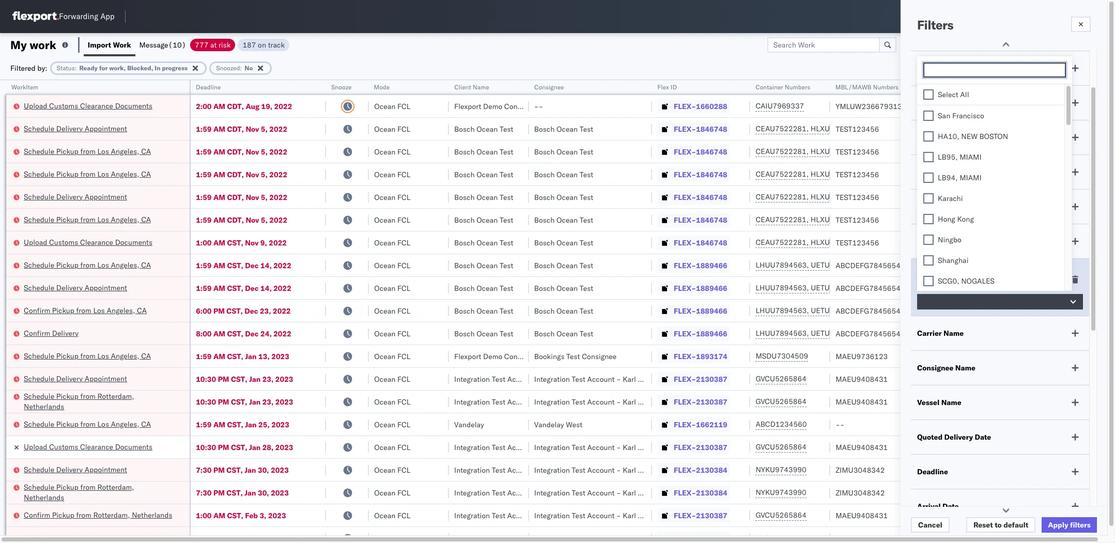 Task type: locate. For each thing, give the bounding box(es) containing it.
rotterdam, for 7:30 pm cst, jan 30, 2023
[[97, 483, 134, 492]]

am for 7:30 am cst, feb 3, 2023 confirm delivery link
[[214, 534, 225, 543]]

2 1:00 from the top
[[196, 511, 212, 520]]

7:30 pm cst, jan 30, 2023 up 1:00 am cst, feb 3, 2023
[[196, 488, 289, 498]]

2 lhuu7894563, uetu5238478 from the top
[[756, 283, 862, 293]]

ocean fcl
[[375, 102, 411, 111], [375, 124, 411, 134], [375, 147, 411, 156], [375, 170, 411, 179], [375, 193, 411, 202], [375, 215, 411, 225], [375, 238, 411, 247], [375, 261, 411, 270], [375, 284, 411, 293], [375, 306, 411, 316], [375, 329, 411, 338], [375, 352, 411, 361], [375, 375, 411, 384], [375, 397, 411, 407], [375, 420, 411, 429], [375, 443, 411, 452], [375, 466, 411, 475], [375, 488, 411, 498], [375, 511, 411, 520], [375, 534, 411, 543]]

1 1:59 from the top
[[196, 124, 212, 134]]

snoozed up select
[[918, 64, 947, 73]]

1 lhuu7894563, from the top
[[756, 261, 810, 270]]

0 vertical spatial clearance
[[80, 101, 113, 110]]

1 horizontal spatial deadline
[[918, 467, 949, 477]]

4 ocean fcl from the top
[[375, 170, 411, 179]]

2023 down 1:00 am cst, feb 3, 2023
[[268, 534, 286, 543]]

deadline
[[196, 83, 221, 91], [918, 467, 949, 477]]

jan up 1:00 am cst, feb 3, 2023
[[245, 488, 256, 498]]

schedule pickup from los angeles, ca
[[24, 147, 151, 156], [24, 169, 151, 179], [24, 215, 151, 224], [24, 260, 151, 270], [24, 351, 151, 361], [24, 420, 151, 429]]

ocean fcl for schedule pickup from los angeles, ca link for first schedule pickup from los angeles, ca button from the bottom
[[375, 420, 411, 429]]

19 ocean fcl from the top
[[375, 511, 411, 520]]

1 horizontal spatial vandelay
[[535, 420, 564, 429]]

test123456 for first schedule delivery appointment button from the top
[[836, 124, 880, 134]]

scg0, nogales
[[939, 277, 995, 286]]

6 cdt, from the top
[[227, 215, 244, 225]]

2022
[[274, 102, 292, 111], [270, 124, 288, 134], [270, 147, 288, 156], [270, 170, 288, 179], [270, 193, 288, 202], [270, 215, 288, 225], [269, 238, 287, 247], [274, 261, 292, 270], [274, 284, 292, 293], [273, 306, 291, 316], [274, 329, 292, 338]]

confirm delivery button
[[24, 328, 79, 339], [24, 533, 79, 544]]

dec up 6:00 pm cst, dec 23, 2022
[[245, 284, 259, 293]]

2 confirm from the top
[[24, 329, 50, 338]]

final port
[[918, 237, 952, 246]]

dec down 1:00 am cst, nov 9, 2022
[[245, 261, 259, 270]]

1893174
[[697, 352, 728, 361]]

default
[[1004, 521, 1029, 530]]

1 vertical spatial 7:30 pm cst, jan 30, 2023
[[196, 488, 289, 498]]

2 schedule pickup from los angeles, ca from the top
[[24, 169, 151, 179]]

10 resize handle column header from the left
[[1053, 80, 1065, 544]]

2130384
[[697, 466, 728, 475], [697, 488, 728, 498]]

None text field
[[928, 66, 1066, 75]]

1 demo from the top
[[484, 102, 503, 111]]

3 1846748 from the top
[[697, 170, 728, 179]]

hlxu8034992 for sixth schedule pickup from los angeles, ca button from the bottom of the page
[[866, 147, 917, 156]]

arrival up cancel button
[[918, 502, 941, 511]]

schedule for 10:30 'schedule pickup from rotterdam, netherlands' link
[[24, 392, 54, 401]]

0 vertical spatial confirm delivery
[[24, 329, 79, 338]]

documents
[[115, 101, 153, 110], [115, 238, 153, 247], [115, 442, 153, 452]]

3 am from the top
[[214, 147, 225, 156]]

2 vertical spatial port
[[937, 237, 952, 246]]

1 vertical spatial nyku9743990
[[756, 488, 807, 497]]

hlxu6269489, for first schedule delivery appointment button from the top
[[811, 124, 864, 133]]

0 vertical spatial client name
[[455, 83, 489, 91]]

0 horizontal spatial client name
[[455, 83, 489, 91]]

1 vertical spatial zimu3048342
[[836, 488, 886, 498]]

1 horizontal spatial mode
[[918, 98, 937, 108]]

: left the 'no' at top left
[[240, 64, 242, 72]]

0 horizontal spatial :
[[75, 64, 77, 72]]

snoozed left the 'no' at top left
[[216, 64, 240, 72]]

flex id button
[[653, 81, 741, 92]]

port
[[955, 168, 970, 177], [943, 202, 958, 212], [937, 237, 952, 246]]

cst, down 8:00 am cst, dec 24, 2022
[[227, 352, 244, 361]]

rotterdam, inside button
[[93, 511, 130, 520]]

nov for first schedule delivery appointment button from the top
[[246, 124, 259, 134]]

1 vertical spatial demo
[[484, 352, 503, 361]]

numbers up ymluw236679313
[[874, 83, 899, 91]]

2 1:59 from the top
[[196, 147, 212, 156]]

cst, up 1:59 am cst, jan 13, 2023
[[227, 329, 244, 338]]

0 vertical spatial netherlands
[[24, 402, 64, 411]]

1:59
[[196, 124, 212, 134], [196, 147, 212, 156], [196, 170, 212, 179], [196, 193, 212, 202], [196, 215, 212, 225], [196, 261, 212, 270], [196, 284, 212, 293], [196, 352, 212, 361], [196, 420, 212, 429]]

maeu9408431
[[836, 375, 889, 384], [836, 397, 889, 407], [836, 443, 889, 452], [836, 511, 889, 520], [836, 534, 889, 543]]

flexport demo consignee for bookings
[[455, 352, 539, 361]]

1 vertical spatial upload customs clearance documents link
[[24, 237, 153, 247]]

8:00 am cst, dec 24, 2022
[[196, 329, 292, 338]]

2023 up 1:00 am cst, feb 3, 2023
[[271, 488, 289, 498]]

2 vertical spatial upload customs clearance documents link
[[24, 442, 153, 452]]

30, up 1:00 am cst, feb 3, 2023
[[258, 488, 269, 498]]

cst, for schedule delivery appointment link related to third schedule delivery appointment button from the top
[[227, 284, 244, 293]]

6 schedule from the top
[[24, 260, 54, 270]]

10:30 up '1:59 am cst, jan 25, 2023'
[[196, 397, 216, 407]]

1 vertical spatial jawla
[[1015, 124, 1033, 134]]

abcd1234560
[[756, 420, 807, 429]]

am for "confirm pickup from rotterdam, netherlands" link
[[214, 511, 225, 520]]

1:59 for schedule pickup from los angeles, ca link associated with fifth schedule pickup from los angeles, ca button from the bottom of the page
[[196, 170, 212, 179]]

: for status
[[75, 64, 77, 72]]

11 ocean fcl from the top
[[375, 329, 411, 338]]

shanghai
[[939, 256, 969, 265]]

0 vertical spatial port
[[955, 168, 970, 177]]

1 vertical spatial 1:00
[[196, 511, 212, 520]]

13 ocean fcl from the top
[[375, 375, 411, 384]]

upload
[[24, 101, 47, 110], [24, 238, 47, 247], [24, 442, 47, 452]]

cst, for schedule delivery appointment link corresponding to fourth schedule delivery appointment button from the top
[[231, 375, 247, 384]]

2 vertical spatial upload
[[24, 442, 47, 452]]

2023 up '1:59 am cst, jan 25, 2023'
[[276, 397, 293, 407]]

1 vertical spatial date
[[943, 502, 960, 511]]

0 vertical spatial jawla
[[1015, 102, 1033, 111]]

blocked,
[[127, 64, 153, 72]]

2 vandelay from the left
[[535, 420, 564, 429]]

1 vertical spatial schedule pickup from rotterdam, netherlands
[[24, 483, 134, 502]]

1:00 for 1:00 am cst, nov 9, 2022
[[196, 238, 212, 247]]

new
[[962, 132, 978, 141]]

4 abcdefg78456546 from the top
[[836, 329, 906, 338]]

30,
[[258, 466, 269, 475], [258, 488, 269, 498]]

schedule delivery appointment link for first schedule delivery appointment button from the top
[[24, 123, 127, 134]]

jaehyung for jaehyung choi - test destination agen
[[990, 420, 1021, 429]]

consignee name
[[918, 364, 976, 373]]

from for 'schedule pickup from rotterdam, netherlands' link related to 7:30
[[80, 483, 96, 492]]

gvcu5265864 for confirm delivery
[[756, 534, 807, 543]]

0 vertical spatial demo
[[484, 102, 503, 111]]

from inside button
[[76, 511, 91, 520]]

miami right lb94,
[[960, 173, 982, 183]]

0 vertical spatial schedule pickup from rotterdam, netherlands link
[[24, 391, 176, 412]]

0 vertical spatial 7:30 pm cst, jan 30, 2023
[[196, 466, 289, 475]]

deadline button
[[191, 81, 316, 92]]

bosch ocean test
[[455, 124, 514, 134], [535, 124, 594, 134], [455, 147, 514, 156], [535, 147, 594, 156], [455, 170, 514, 179], [535, 170, 594, 179], [455, 193, 514, 202], [535, 193, 594, 202], [455, 215, 514, 225], [535, 215, 594, 225], [455, 238, 514, 247], [535, 238, 594, 247], [455, 261, 514, 270], [535, 261, 594, 270], [455, 284, 514, 293], [535, 284, 594, 293], [455, 306, 514, 316], [535, 306, 594, 316], [455, 329, 514, 338], [535, 329, 594, 338]]

numbers
[[786, 83, 811, 91], [874, 83, 899, 91]]

cdt, for fifth schedule pickup from los angeles, ca button from the bottom of the page
[[227, 170, 244, 179]]

bookings
[[535, 352, 565, 361]]

appointment for 1st schedule delivery appointment button from the bottom of the page
[[85, 465, 127, 474]]

name inside button
[[473, 83, 489, 91]]

12 ocean fcl from the top
[[375, 352, 411, 361]]

13 fcl from the top
[[398, 375, 411, 384]]

angeles,
[[111, 147, 139, 156], [111, 169, 139, 179], [111, 215, 139, 224], [111, 260, 139, 270], [107, 306, 135, 315], [111, 351, 139, 361], [111, 420, 139, 429]]

1 vertical spatial 14,
[[261, 284, 272, 293]]

ocean fcl for 10:30 'schedule pickup from rotterdam, netherlands' link
[[375, 397, 411, 407]]

maeu9408431 for schedule delivery appointment
[[836, 375, 889, 384]]

1 vertical spatial netherlands
[[24, 493, 64, 502]]

14 fcl from the top
[[398, 397, 411, 407]]

0 vertical spatial upload
[[24, 101, 47, 110]]

ca for fifth schedule pickup from los angeles, ca button from the bottom of the page
[[141, 169, 151, 179]]

1 vertical spatial choi
[[1022, 420, 1038, 429]]

cdt,
[[227, 102, 244, 111], [227, 124, 244, 134], [227, 147, 244, 156], [227, 170, 244, 179], [227, 193, 244, 202], [227, 215, 244, 225]]

0 vertical spatial gaurav
[[990, 102, 1013, 111]]

2022 for third schedule delivery appointment button from the top
[[274, 284, 292, 293]]

schedule pickup from rotterdam, netherlands link
[[24, 391, 176, 412], [24, 482, 176, 503]]

resize handle column header
[[177, 80, 190, 544], [314, 80, 326, 544], [357, 80, 369, 544], [437, 80, 449, 544], [517, 80, 529, 544], [640, 80, 653, 544], [739, 80, 751, 544], [819, 80, 831, 544], [973, 80, 985, 544], [1053, 80, 1065, 544], [1090, 80, 1102, 544]]

cst, down 1:00 am cst, feb 3, 2023
[[227, 534, 244, 543]]

0 vertical spatial 10:30 pm cst, jan 23, 2023
[[196, 375, 293, 384]]

1 vertical spatial arrival
[[918, 502, 941, 511]]

1 vertical spatial schedule pickup from rotterdam, netherlands link
[[24, 482, 176, 503]]

list box
[[918, 84, 1065, 544]]

risk
[[219, 40, 231, 49]]

port up hong
[[943, 202, 958, 212]]

deadline down quoted
[[918, 467, 949, 477]]

gaurav down operator
[[990, 102, 1013, 111]]

1 vertical spatial port
[[943, 202, 958, 212]]

confirm inside button
[[24, 511, 50, 520]]

2 vertical spatial rotterdam,
[[93, 511, 130, 520]]

5 ocean fcl from the top
[[375, 193, 411, 202]]

gaurav jawla
[[990, 102, 1033, 111], [990, 124, 1033, 134]]

10:30 pm cst, jan 23, 2023 up '1:59 am cst, jan 25, 2023'
[[196, 397, 293, 407]]

7:30 up 1:00 am cst, feb 3, 2023
[[196, 488, 212, 498]]

ningbo
[[939, 235, 962, 245]]

0 vertical spatial --
[[535, 102, 544, 111]]

ceau7522281, for fourth schedule pickup from los angeles, ca button from the bottom's schedule pickup from los angeles, ca link
[[756, 215, 809, 224]]

demo
[[484, 102, 503, 111], [484, 352, 503, 361]]

cst, up 6:00 pm cst, dec 23, 2022
[[227, 284, 244, 293]]

10 am from the top
[[214, 329, 225, 338]]

6 resize handle column header from the left
[[640, 80, 653, 544]]

3 schedule delivery appointment from the top
[[24, 283, 127, 292]]

schedule pickup from rotterdam, netherlands link for 7:30
[[24, 482, 176, 503]]

7:30 pm cst, jan 30, 2023 down 10:30 pm cst, jan 28, 2023
[[196, 466, 289, 475]]

flex-1846748 for fourth schedule pickup from los angeles, ca button from the bottom's schedule pickup from los angeles, ca link
[[674, 215, 728, 225]]

feb up 7:30 am cst, feb 3, 2023
[[245, 511, 258, 520]]

1 vertical spatial 7:30
[[196, 488, 212, 498]]

app
[[100, 12, 115, 21]]

10:30 pm cst, jan 23, 2023 for schedule pickup from rotterdam, netherlands
[[196, 397, 293, 407]]

cst, for "confirm pickup from rotterdam, netherlands" link
[[227, 511, 244, 520]]

18 flex- from the top
[[674, 488, 697, 498]]

2 schedule from the top
[[24, 147, 54, 156]]

2023 right 25,
[[272, 420, 290, 429]]

cst, down '1:59 am cst, jan 25, 2023'
[[231, 443, 247, 452]]

pickup for schedule pickup from los angeles, ca link associated with fifth schedule pickup from los angeles, ca button from the bottom of the page
[[56, 169, 79, 179]]

apply filters
[[1049, 521, 1092, 530]]

am for schedule pickup from los angeles, ca link associated with sixth schedule pickup from los angeles, ca button from the bottom of the page
[[214, 147, 225, 156]]

1 vertical spatial deadline
[[918, 467, 949, 477]]

import work button
[[84, 33, 135, 56]]

10:30 down '1:59 am cst, jan 25, 2023'
[[196, 443, 216, 452]]

ca inside confirm pickup from los angeles, ca link
[[137, 306, 147, 315]]

14 flex- from the top
[[674, 397, 697, 407]]

5 flex-1846748 from the top
[[674, 215, 728, 225]]

ocean fcl for schedule delivery appointment link related to third schedule delivery appointment button from the top
[[375, 284, 411, 293]]

12 fcl from the top
[[398, 352, 411, 361]]

1 vertical spatial flexport demo consignee
[[455, 352, 539, 361]]

0 vertical spatial 14,
[[261, 261, 272, 270]]

2 flex-1889466 from the top
[[674, 284, 728, 293]]

4 schedule pickup from los angeles, ca button from the top
[[24, 260, 151, 271]]

cst, up 7:30 am cst, feb 3, 2023
[[227, 511, 244, 520]]

nov for second schedule delivery appointment button from the top of the page
[[246, 193, 259, 202]]

6 ocean fcl from the top
[[375, 215, 411, 225]]

1 vertical spatial 23,
[[263, 375, 274, 384]]

test123456 for second schedule delivery appointment button from the top of the page
[[836, 193, 880, 202]]

3, for 1:00 am cst, feb 3, 2023
[[260, 511, 267, 520]]

numbers for container numbers
[[786, 83, 811, 91]]

port down "lb95, miami"
[[955, 168, 970, 177]]

Search Shipments (/) text field
[[918, 9, 1018, 24]]

departure
[[918, 168, 953, 177]]

2023
[[272, 352, 290, 361], [276, 375, 293, 384], [276, 397, 293, 407], [272, 420, 290, 429], [276, 443, 293, 452], [271, 466, 289, 475], [271, 488, 289, 498], [268, 511, 286, 520], [268, 534, 286, 543]]

all
[[961, 90, 970, 99]]

san
[[939, 111, 951, 120]]

flex-1846748 for schedule delivery appointment link for first schedule delivery appointment button from the top
[[674, 124, 728, 134]]

ready
[[79, 64, 98, 72]]

2023 for fifth schedule pickup from los angeles, ca button from the top of the page schedule pickup from los angeles, ca link
[[272, 352, 290, 361]]

4 2130387 from the top
[[697, 511, 728, 520]]

187
[[243, 40, 256, 49]]

arrival up hong
[[918, 202, 941, 212]]

1 vertical spatial confirm delivery
[[24, 533, 79, 543]]

test123456
[[836, 124, 880, 134], [836, 147, 880, 156], [836, 170, 880, 179], [836, 193, 880, 202], [836, 215, 880, 225], [836, 238, 880, 247]]

schedule pickup from los angeles, ca link for first schedule pickup from los angeles, ca button from the bottom
[[24, 419, 151, 429]]

0 vertical spatial flexport demo consignee
[[455, 102, 539, 111]]

cst, for schedule pickup from los angeles, ca link for first schedule pickup from los angeles, ca button from the bottom
[[227, 420, 244, 429]]

delivery
[[56, 124, 83, 133], [56, 192, 83, 201], [56, 283, 83, 292], [52, 329, 79, 338], [56, 374, 83, 383], [945, 433, 974, 442], [56, 465, 83, 474], [52, 533, 79, 543]]

4 schedule delivery appointment button from the top
[[24, 374, 127, 385]]

8 1:59 from the top
[[196, 352, 212, 361]]

choi down "jaehyung choi - test origin agent"
[[1022, 420, 1038, 429]]

23, down 13, at the bottom left of the page
[[263, 375, 274, 384]]

miami down new
[[960, 153, 982, 162]]

delivery for confirm delivery link corresponding to 8:00 am cst, dec 24, 2022
[[52, 329, 79, 338]]

19 fcl from the top
[[398, 511, 411, 520]]

schedule pickup from rotterdam, netherlands for 10:30 pm cst, jan 23, 2023
[[24, 392, 134, 411]]

5, for schedule pickup from los angeles, ca link associated with fifth schedule pickup from los angeles, ca button from the bottom of the page
[[261, 170, 268, 179]]

fcl for confirm pickup from rotterdam, netherlands button
[[398, 511, 411, 520]]

deadline inside "button"
[[196, 83, 221, 91]]

: left ready at the left
[[75, 64, 77, 72]]

1 vertical spatial 30,
[[258, 488, 269, 498]]

3 7:30 from the top
[[196, 534, 212, 543]]

0 vertical spatial 23,
[[260, 306, 271, 316]]

1 vertical spatial confirm delivery link
[[24, 533, 79, 543]]

2 vertical spatial 23,
[[263, 397, 274, 407]]

am for schedule delivery appointment link for first schedule delivery appointment button from the top
[[214, 124, 225, 134]]

pickup inside button
[[52, 511, 74, 520]]

netherlands
[[24, 402, 64, 411], [24, 493, 64, 502], [132, 511, 172, 520]]

from for schedule pickup from los angeles, ca link corresponding to third schedule pickup from los angeles, ca button from the bottom of the page
[[80, 260, 96, 270]]

1 vertical spatial 2130384
[[697, 488, 728, 498]]

fcl for fifth schedule pickup from los angeles, ca button from the top of the page
[[398, 352, 411, 361]]

schedule pickup from los angeles, ca link
[[24, 146, 151, 156], [24, 169, 151, 179], [24, 214, 151, 225], [24, 260, 151, 270], [24, 351, 151, 361], [24, 419, 151, 429]]

jan up 25,
[[249, 397, 261, 407]]

14, up 6:00 pm cst, dec 23, 2022
[[261, 284, 272, 293]]

choi left "origin"
[[1022, 375, 1038, 384]]

4 test123456 from the top
[[836, 193, 880, 202]]

pm up 1:00 am cst, feb 3, 2023
[[214, 488, 225, 498]]

ceau7522281,
[[756, 124, 809, 133], [756, 147, 809, 156], [756, 170, 809, 179], [756, 192, 809, 202], [756, 215, 809, 224], [756, 238, 809, 247]]

mode left select
[[918, 98, 937, 108]]

snoozed
[[918, 64, 947, 73], [216, 64, 240, 72]]

client
[[455, 83, 471, 91], [918, 133, 939, 142]]

flex-1846748 button
[[658, 122, 730, 136], [658, 122, 730, 136], [658, 145, 730, 159], [658, 145, 730, 159], [658, 167, 730, 182], [658, 167, 730, 182], [658, 190, 730, 205], [658, 190, 730, 205], [658, 213, 730, 227], [658, 213, 730, 227], [658, 236, 730, 250], [658, 236, 730, 250]]

2 schedule pickup from rotterdam, netherlands link from the top
[[24, 482, 176, 503]]

1 vertical spatial upload
[[24, 238, 47, 247]]

2023 down 1:59 am cst, jan 13, 2023
[[276, 375, 293, 384]]

9 resize handle column header from the left
[[973, 80, 985, 544]]

am for fourth schedule pickup from los angeles, ca button from the bottom's schedule pickup from los angeles, ca link
[[214, 215, 225, 225]]

upload customs clearance documents button
[[24, 101, 153, 112], [24, 237, 153, 248]]

5 schedule delivery appointment from the top
[[24, 465, 127, 474]]

msdu7304509
[[756, 352, 809, 361]]

confirm for 7:30
[[24, 533, 50, 543]]

0 vertical spatial 3,
[[260, 511, 267, 520]]

9 flex- from the top
[[674, 284, 697, 293]]

maeu9736123
[[836, 352, 889, 361]]

0 vertical spatial deadline
[[196, 83, 221, 91]]

1 horizontal spatial :
[[240, 64, 242, 72]]

numbers inside button
[[786, 83, 811, 91]]

0 vertical spatial flex-2130384
[[674, 466, 728, 475]]

cst, down 1:00 am cst, nov 9, 2022
[[227, 261, 244, 270]]

10:30 for schedule delivery appointment
[[196, 375, 216, 384]]

pm right 6:00
[[214, 306, 225, 316]]

pm down 1:59 am cst, jan 13, 2023
[[218, 375, 229, 384]]

schedule pickup from los angeles, ca button
[[24, 146, 151, 157], [24, 169, 151, 180], [24, 214, 151, 226], [24, 260, 151, 271], [24, 351, 151, 362], [24, 419, 151, 431]]

gvcu5265864 for schedule delivery appointment
[[756, 374, 807, 384]]

None checkbox
[[924, 89, 934, 100], [924, 131, 934, 142], [924, 152, 934, 162], [924, 173, 934, 183], [924, 235, 934, 245], [924, 255, 934, 266], [924, 276, 934, 286], [924, 89, 934, 100], [924, 131, 934, 142], [924, 152, 934, 162], [924, 173, 934, 183], [924, 235, 934, 245], [924, 255, 934, 266], [924, 276, 934, 286]]

1 vertical spatial flexport
[[455, 352, 482, 361]]

ca for third schedule pickup from los angeles, ca button from the bottom of the page
[[141, 260, 151, 270]]

1:59 for schedule pickup from los angeles, ca link corresponding to third schedule pickup from los angeles, ca button from the bottom of the page
[[196, 261, 212, 270]]

angeles, for fifth schedule pickup from los angeles, ca button from the bottom of the page
[[111, 169, 139, 179]]

delivery for second schedule delivery appointment button from the top of the page schedule delivery appointment link
[[56, 192, 83, 201]]

ceau7522281, for schedule delivery appointment link for first schedule delivery appointment button from the top
[[756, 124, 809, 133]]

schedule for 'schedule pickup from rotterdam, netherlands' link related to 7:30
[[24, 483, 54, 492]]

0 vertical spatial schedule pickup from rotterdam, netherlands button
[[24, 391, 176, 413]]

3, up 7:30 am cst, feb 3, 2023
[[260, 511, 267, 520]]

numbers inside button
[[874, 83, 899, 91]]

1 vertical spatial mode
[[918, 98, 937, 108]]

5 schedule delivery appointment link from the top
[[24, 465, 127, 475]]

2 flexport demo consignee from the top
[[455, 352, 539, 361]]

cst, up '1:59 am cst, jan 25, 2023'
[[231, 397, 247, 407]]

4 confirm from the top
[[24, 533, 50, 543]]

14, down 9,
[[261, 261, 272, 270]]

angeles, inside confirm pickup from los angeles, ca link
[[107, 306, 135, 315]]

ocean fcl for schedule pickup from los angeles, ca link corresponding to third schedule pickup from los angeles, ca button from the bottom of the page
[[375, 261, 411, 270]]

7 ocean fcl from the top
[[375, 238, 411, 247]]

jan left 13, at the bottom left of the page
[[245, 352, 257, 361]]

pm up '1:59 am cst, jan 25, 2023'
[[218, 397, 229, 407]]

cst, up 8:00 am cst, dec 24, 2022
[[227, 306, 243, 316]]

2 vertical spatial customs
[[49, 442, 78, 452]]

lhuu7894563, for confirm pickup from los angeles, ca
[[756, 306, 810, 315]]

numbers up caiu7969337
[[786, 83, 811, 91]]

maeu9408431 for schedule pickup from rotterdam, netherlands
[[836, 397, 889, 407]]

1 vertical spatial flex-2130384
[[674, 488, 728, 498]]

ocean fcl for "confirm pickup from rotterdam, netherlands" link
[[375, 511, 411, 520]]

1 vertical spatial confirm delivery button
[[24, 533, 79, 544]]

13 flex- from the top
[[674, 375, 697, 384]]

gaurav jawla right new
[[990, 124, 1033, 134]]

pickup
[[56, 147, 79, 156], [56, 169, 79, 179], [56, 215, 79, 224], [56, 260, 79, 270], [52, 306, 74, 315], [56, 351, 79, 361], [56, 392, 79, 401], [56, 420, 79, 429], [56, 483, 79, 492], [52, 511, 74, 520]]

-
[[535, 102, 539, 111], [539, 102, 544, 111], [537, 375, 541, 384], [617, 375, 621, 384], [1040, 375, 1044, 384], [537, 397, 541, 407], [617, 397, 621, 407], [836, 420, 841, 429], [841, 420, 845, 429], [1040, 420, 1044, 429], [537, 443, 541, 452], [617, 443, 621, 452], [537, 466, 541, 475], [617, 466, 621, 475], [537, 488, 541, 498], [617, 488, 621, 498], [537, 511, 541, 520], [617, 511, 621, 520], [537, 534, 541, 543], [617, 534, 621, 543]]

3, down 1:00 am cst, feb 3, 2023
[[260, 534, 267, 543]]

lagerfeld
[[558, 375, 589, 384], [638, 375, 669, 384], [558, 397, 589, 407], [638, 397, 669, 407], [558, 443, 589, 452], [638, 443, 669, 452], [558, 466, 589, 475], [638, 466, 669, 475], [558, 488, 589, 498], [638, 488, 669, 498], [558, 511, 589, 520], [638, 511, 669, 520], [558, 534, 589, 543], [638, 534, 669, 543]]

6 am from the top
[[214, 215, 225, 225]]

id
[[671, 83, 677, 91]]

30, down 28,
[[258, 466, 269, 475]]

0 horizontal spatial snoozed
[[216, 64, 240, 72]]

10:30 pm cst, jan 23, 2023
[[196, 375, 293, 384], [196, 397, 293, 407]]

gvcu5265864 for schedule pickup from rotterdam, netherlands
[[756, 397, 807, 406]]

0 vertical spatial upload customs clearance documents
[[24, 101, 153, 110]]

dec left 24,
[[245, 329, 259, 338]]

2 vertical spatial clearance
[[80, 442, 113, 452]]

angeles, for confirm pickup from los angeles, ca button
[[107, 306, 135, 315]]

choi
[[1022, 375, 1038, 384], [1022, 420, 1038, 429]]

resize handle column header for container numbers button
[[819, 80, 831, 544]]

0 vertical spatial date
[[976, 433, 992, 442]]

0 vertical spatial miami
[[960, 153, 982, 162]]

port right final
[[937, 237, 952, 246]]

2023 up 7:30 am cst, feb 3, 2023
[[268, 511, 286, 520]]

cst, for fifth schedule pickup from los angeles, ca button from the top of the page schedule pickup from los angeles, ca link
[[227, 352, 244, 361]]

1 vertical spatial --
[[836, 420, 845, 429]]

2 test123456 from the top
[[836, 147, 880, 156]]

rotterdam,
[[97, 392, 134, 401], [97, 483, 134, 492], [93, 511, 130, 520]]

6 fcl from the top
[[398, 215, 411, 225]]

client name
[[455, 83, 489, 91], [918, 133, 961, 142]]

pm down 10:30 pm cst, jan 28, 2023
[[214, 466, 225, 475]]

1:59 am cst, dec 14, 2022 down 1:00 am cst, nov 9, 2022
[[196, 261, 292, 270]]

1 vertical spatial upload customs clearance documents
[[24, 238, 153, 247]]

23, up 25,
[[263, 397, 274, 407]]

3 ocean fcl from the top
[[375, 147, 411, 156]]

1 1846748 from the top
[[697, 124, 728, 134]]

3 1:59 from the top
[[196, 170, 212, 179]]

0 vertical spatial feb
[[245, 511, 258, 520]]

3 ceau7522281, from the top
[[756, 170, 809, 179]]

1 vertical spatial 10:30 pm cst, jan 23, 2023
[[196, 397, 293, 407]]

0 vertical spatial 10:30
[[196, 375, 216, 384]]

jan for 'schedule pickup from rotterdam, netherlands' link related to 7:30
[[245, 488, 256, 498]]

2022 for fourth schedule pickup from los angeles, ca button from the bottom
[[270, 215, 288, 225]]

test
[[500, 124, 514, 134], [580, 124, 594, 134], [500, 147, 514, 156], [580, 147, 594, 156], [500, 170, 514, 179], [580, 170, 594, 179], [500, 193, 514, 202], [580, 193, 594, 202], [500, 215, 514, 225], [580, 215, 594, 225], [500, 238, 514, 247], [580, 238, 594, 247], [500, 261, 514, 270], [580, 261, 594, 270], [500, 284, 514, 293], [580, 284, 594, 293], [500, 306, 514, 316], [580, 306, 594, 316], [500, 329, 514, 338], [580, 329, 594, 338], [567, 352, 580, 361], [492, 375, 506, 384], [572, 375, 586, 384], [1046, 375, 1060, 384], [492, 397, 506, 407], [572, 397, 586, 407], [1046, 420, 1060, 429], [492, 443, 506, 452], [572, 443, 586, 452], [492, 466, 506, 475], [572, 466, 586, 475], [492, 488, 506, 498], [572, 488, 586, 498], [492, 511, 506, 520], [572, 511, 586, 520], [492, 534, 506, 543], [572, 534, 586, 543]]

1:59 am cst, dec 14, 2022 up 6:00 pm cst, dec 23, 2022
[[196, 284, 292, 293]]

0 vertical spatial flexport
[[455, 102, 482, 111]]

1 uetu5238478 from the top
[[812, 261, 862, 270]]

14 am from the top
[[214, 534, 225, 543]]

deadline up 2:00
[[196, 83, 221, 91]]

2023 right 13, at the bottom left of the page
[[272, 352, 290, 361]]

2130387 for schedule delivery appointment
[[697, 375, 728, 384]]

feb down 1:00 am cst, feb 3, 2023
[[245, 534, 258, 543]]

0 horizontal spatial numbers
[[786, 83, 811, 91]]

dec up 8:00 am cst, dec 24, 2022
[[245, 306, 258, 316]]

fcl for sixth schedule pickup from los angeles, ca button from the bottom of the page
[[398, 147, 411, 156]]

2 schedule delivery appointment link from the top
[[24, 192, 127, 202]]

4 appointment from the top
[[85, 374, 127, 383]]

3 upload customs clearance documents from the top
[[24, 442, 153, 452]]

client name inside button
[[455, 83, 489, 91]]

netherlands inside button
[[132, 511, 172, 520]]

5 test123456 from the top
[[836, 215, 880, 225]]

3 test123456 from the top
[[836, 170, 880, 179]]

4 schedule from the top
[[24, 192, 54, 201]]

0 vertical spatial schedule pickup from rotterdam, netherlands
[[24, 392, 134, 411]]

1846748 for fifth schedule pickup from los angeles, ca button from the bottom of the page
[[697, 170, 728, 179]]

1 vertical spatial client name
[[918, 133, 961, 142]]

progress
[[162, 64, 188, 72]]

10:30 for schedule pickup from rotterdam, netherlands
[[196, 397, 216, 407]]

mbl/mawb numbers
[[836, 83, 899, 91]]

flex-1846748
[[674, 124, 728, 134], [674, 147, 728, 156], [674, 170, 728, 179], [674, 193, 728, 202], [674, 215, 728, 225], [674, 238, 728, 247]]

--
[[535, 102, 544, 111], [836, 420, 845, 429]]

ocean
[[375, 102, 396, 111], [375, 124, 396, 134], [477, 124, 498, 134], [557, 124, 578, 134], [375, 147, 396, 156], [477, 147, 498, 156], [557, 147, 578, 156], [375, 170, 396, 179], [477, 170, 498, 179], [557, 170, 578, 179], [375, 193, 396, 202], [477, 193, 498, 202], [557, 193, 578, 202], [375, 215, 396, 225], [477, 215, 498, 225], [557, 215, 578, 225], [375, 238, 396, 247], [477, 238, 498, 247], [557, 238, 578, 247], [375, 261, 396, 270], [477, 261, 498, 270], [557, 261, 578, 270], [375, 284, 396, 293], [477, 284, 498, 293], [557, 284, 578, 293], [375, 306, 396, 316], [477, 306, 498, 316], [557, 306, 578, 316], [375, 329, 396, 338], [477, 329, 498, 338], [557, 329, 578, 338], [375, 352, 396, 361], [375, 375, 396, 384], [375, 397, 396, 407], [375, 420, 396, 429], [375, 443, 396, 452], [375, 466, 396, 475], [375, 488, 396, 498], [375, 511, 396, 520], [375, 534, 396, 543]]

gaurav jawla down operator
[[990, 102, 1033, 111]]

1 arrival from the top
[[918, 202, 941, 212]]

container numbers button
[[751, 81, 821, 92]]

from for 10:30 'schedule pickup from rotterdam, netherlands' link
[[80, 392, 96, 401]]

arrival for arrival date
[[918, 502, 941, 511]]

from
[[80, 147, 96, 156], [80, 169, 96, 179], [80, 215, 96, 224], [80, 260, 96, 270], [76, 306, 91, 315], [80, 351, 96, 361], [80, 392, 96, 401], [80, 420, 96, 429], [80, 483, 96, 492], [76, 511, 91, 520]]

4 cdt, from the top
[[227, 170, 244, 179]]

4 5, from the top
[[261, 193, 268, 202]]

vandelay for vandelay west
[[535, 420, 564, 429]]

1 vertical spatial 10:30
[[196, 397, 216, 407]]

gaurav right new
[[990, 124, 1013, 134]]

5 hlxu6269489, from the top
[[811, 215, 864, 224]]

10:30 pm cst, jan 23, 2023 down 1:59 am cst, jan 13, 2023
[[196, 375, 293, 384]]

2130387
[[697, 375, 728, 384], [697, 397, 728, 407], [697, 443, 728, 452], [697, 511, 728, 520], [697, 534, 728, 543]]

1 vertical spatial 3,
[[260, 534, 267, 543]]

7:30
[[196, 466, 212, 475], [196, 488, 212, 498], [196, 534, 212, 543]]

2 vertical spatial 10:30
[[196, 443, 216, 452]]

23, up 24,
[[260, 306, 271, 316]]

3 5, from the top
[[261, 170, 268, 179]]

4 flex-1889466 from the top
[[674, 329, 728, 338]]

lb94, miami
[[939, 173, 982, 183]]

2 vertical spatial 7:30
[[196, 534, 212, 543]]

0 vertical spatial zimu3048342
[[836, 466, 886, 475]]

mode right snooze
[[375, 83, 390, 91]]

1846748 for sixth schedule pickup from los angeles, ca button from the bottom of the page
[[697, 147, 728, 156]]

0 vertical spatial confirm delivery link
[[24, 328, 79, 338]]

jan down 13, at the bottom left of the page
[[249, 375, 261, 384]]

4 lhuu7894563, uetu5238478 from the top
[[756, 329, 862, 338]]

cst, down 1:59 am cst, jan 13, 2023
[[231, 375, 247, 384]]

lb95, miami
[[939, 153, 982, 162]]

confirm delivery button for 7:30 am cst, feb 3, 2023
[[24, 533, 79, 544]]

filtered
[[10, 63, 36, 73]]

am for schedule delivery appointment link related to third schedule delivery appointment button from the top
[[214, 284, 225, 293]]

2 abcdefg78456546 from the top
[[836, 284, 906, 293]]

0 horizontal spatial date
[[943, 502, 960, 511]]

3,
[[260, 511, 267, 520], [260, 534, 267, 543]]

0 vertical spatial 2130384
[[697, 466, 728, 475]]

2 flexport from the top
[[455, 352, 482, 361]]

cst, up 1:00 am cst, feb 3, 2023
[[227, 488, 243, 498]]

1 horizontal spatial numbers
[[874, 83, 899, 91]]

5, for second schedule delivery appointment button from the top of the page schedule delivery appointment link
[[261, 193, 268, 202]]

2130387 for schedule pickup from rotterdam, netherlands
[[697, 397, 728, 407]]

2 vertical spatial upload customs clearance documents
[[24, 442, 153, 452]]

7:30 down 10:30 pm cst, jan 28, 2023
[[196, 466, 212, 475]]

message (10)
[[139, 40, 186, 49]]

5 schedule pickup from los angeles, ca button from the top
[[24, 351, 151, 362]]

14 ocean fcl from the top
[[375, 397, 411, 407]]

20 ocean fcl from the top
[[375, 534, 411, 543]]

5, for schedule pickup from los angeles, ca link associated with sixth schedule pickup from los angeles, ca button from the bottom of the page
[[261, 147, 268, 156]]

container numbers
[[756, 83, 811, 91]]

track
[[268, 40, 285, 49]]

2 vertical spatial documents
[[115, 442, 153, 452]]

5 1:59 am cdt, nov 5, 2022 from the top
[[196, 215, 288, 225]]

0 vertical spatial upload customs clearance documents button
[[24, 101, 153, 112]]

None checkbox
[[924, 111, 934, 121], [924, 193, 934, 204], [924, 214, 934, 224], [924, 111, 934, 121], [924, 193, 934, 204], [924, 214, 934, 224]]

2 lhuu7894563, from the top
[[756, 283, 810, 293]]

0 vertical spatial arrival
[[918, 202, 941, 212]]

0 horizontal spatial --
[[535, 102, 544, 111]]

jan left 25,
[[245, 420, 257, 429]]

from for fifth schedule pickup from los angeles, ca button from the top of the page schedule pickup from los angeles, ca link
[[80, 351, 96, 361]]

7:30 down 1:00 am cst, feb 3, 2023
[[196, 534, 212, 543]]

at
[[210, 40, 217, 49]]

flexport for --
[[455, 102, 482, 111]]

netherlands for 1:00
[[132, 511, 172, 520]]

account
[[508, 375, 535, 384], [588, 375, 615, 384], [508, 397, 535, 407], [588, 397, 615, 407], [508, 443, 535, 452], [588, 443, 615, 452], [508, 466, 535, 475], [588, 466, 615, 475], [508, 488, 535, 498], [588, 488, 615, 498], [508, 511, 535, 520], [588, 511, 615, 520], [508, 534, 535, 543], [588, 534, 615, 543]]

cst, up 10:30 pm cst, jan 28, 2023
[[227, 420, 244, 429]]

1 vertical spatial client
[[918, 133, 939, 142]]

2 vertical spatial netherlands
[[132, 511, 172, 520]]

1 ceau7522281, from the top
[[756, 124, 809, 133]]

status
[[57, 64, 75, 72]]

1 vertical spatial gaurav jawla
[[990, 124, 1033, 134]]

gaurav
[[990, 102, 1013, 111], [990, 124, 1013, 134]]

carrier
[[918, 329, 942, 338]]

confirm inside button
[[24, 306, 50, 315]]

1 vertical spatial customs
[[49, 238, 78, 247]]

0 vertical spatial upload customs clearance documents link
[[24, 101, 153, 111]]

snoozed for snoozed : no
[[216, 64, 240, 72]]

5 schedule pickup from los angeles, ca link from the top
[[24, 351, 151, 361]]

1 vertical spatial documents
[[115, 238, 153, 247]]

angeles, for fifth schedule pickup from los angeles, ca button from the top of the page
[[111, 351, 139, 361]]

1889466 for confirm delivery
[[697, 329, 728, 338]]

ca
[[141, 147, 151, 156], [141, 169, 151, 179], [141, 215, 151, 224], [141, 260, 151, 270], [137, 306, 147, 315], [141, 351, 151, 361], [141, 420, 151, 429]]

1:59 am cst, dec 14, 2022
[[196, 261, 292, 270], [196, 284, 292, 293]]

1 gaurav from the top
[[990, 102, 1013, 111]]

1 confirm delivery link from the top
[[24, 328, 79, 338]]

0 vertical spatial 7:30
[[196, 466, 212, 475]]

0 vertical spatial confirm delivery button
[[24, 328, 79, 339]]

flexport demo consignee for -
[[455, 102, 539, 111]]

1:00
[[196, 238, 212, 247], [196, 511, 212, 520]]

1 nyku9743990 from the top
[[756, 465, 807, 475]]

4 schedule delivery appointment from the top
[[24, 374, 127, 383]]

0 vertical spatial gaurav jawla
[[990, 102, 1033, 111]]

nov
[[246, 124, 259, 134], [246, 147, 259, 156], [246, 170, 259, 179], [246, 193, 259, 202], [246, 215, 259, 225], [245, 238, 259, 247]]

12 schedule from the top
[[24, 465, 54, 474]]

0 horizontal spatial deadline
[[196, 83, 221, 91]]

2 14, from the top
[[261, 284, 272, 293]]

bosch
[[455, 124, 475, 134], [535, 124, 555, 134], [455, 147, 475, 156], [535, 147, 555, 156], [455, 170, 475, 179], [535, 170, 555, 179], [455, 193, 475, 202], [535, 193, 555, 202], [455, 215, 475, 225], [535, 215, 555, 225], [455, 238, 475, 247], [535, 238, 555, 247], [455, 261, 475, 270], [535, 261, 555, 270], [455, 284, 475, 293], [535, 284, 555, 293], [455, 306, 475, 316], [535, 306, 555, 316], [455, 329, 475, 338], [535, 329, 555, 338]]

10:30 down 1:59 am cst, jan 13, 2023
[[196, 375, 216, 384]]

ocean fcl for 'schedule pickup from rotterdam, netherlands' link related to 7:30
[[375, 488, 411, 498]]



Task type: describe. For each thing, give the bounding box(es) containing it.
apply
[[1049, 521, 1069, 530]]

consignee button
[[529, 81, 642, 92]]

2023 for schedule pickup from los angeles, ca link for first schedule pickup from los angeles, ca button from the bottom
[[272, 420, 290, 429]]

destination
[[1062, 420, 1100, 429]]

workitem
[[11, 83, 38, 91]]

17 fcl from the top
[[398, 466, 411, 475]]

dec for confirm pickup from los angeles, ca
[[245, 306, 258, 316]]

flex-1893174
[[674, 352, 728, 361]]

agen
[[1101, 420, 1116, 429]]

lb95,
[[939, 153, 959, 162]]

1 horizontal spatial client
[[918, 133, 939, 142]]

ocean fcl for confirm delivery link corresponding to 8:00 am cst, dec 24, 2022
[[375, 329, 411, 338]]

6 1846748 from the top
[[697, 238, 728, 247]]

consignee inside button
[[535, 83, 564, 91]]

batch
[[1058, 40, 1078, 49]]

flexport. image
[[12, 11, 59, 22]]

client inside button
[[455, 83, 471, 91]]

15 flex- from the top
[[674, 420, 697, 429]]

1 upload customs clearance documents link from the top
[[24, 101, 153, 111]]

1 30, from the top
[[258, 466, 269, 475]]

delivery for 7:30 am cst, feb 3, 2023 confirm delivery link
[[52, 533, 79, 543]]

5 schedule delivery appointment button from the top
[[24, 465, 127, 476]]

2023 right 28,
[[276, 443, 293, 452]]

1 flex-2130384 from the top
[[674, 466, 728, 475]]

delivery for schedule delivery appointment link corresponding to fourth schedule delivery appointment button from the top
[[56, 374, 83, 383]]

lhuu7894563, for schedule delivery appointment
[[756, 283, 810, 293]]

1 schedule delivery appointment button from the top
[[24, 123, 127, 135]]

1 2130384 from the top
[[697, 466, 728, 475]]

8 flex- from the top
[[674, 261, 697, 270]]

los inside confirm pickup from los angeles, ca link
[[93, 306, 105, 315]]

karachi
[[939, 194, 964, 203]]

3 upload customs clearance documents link from the top
[[24, 442, 153, 452]]

confirm pickup from los angeles, ca button
[[24, 305, 147, 317]]

cst, for confirm pickup from los angeles, ca link
[[227, 306, 243, 316]]

cancel button
[[912, 518, 950, 533]]

1 upload customs clearance documents button from the top
[[24, 101, 153, 112]]

cst, for 7:30 am cst, feb 3, 2023 confirm delivery link
[[227, 534, 244, 543]]

import work
[[88, 40, 131, 49]]

1:59 am cst, jan 25, 2023
[[196, 420, 290, 429]]

17 flex- from the top
[[674, 466, 697, 475]]

lhuu7894563, for schedule pickup from los angeles, ca
[[756, 261, 810, 270]]

filters
[[918, 17, 954, 33]]

terminal (firms code)
[[918, 271, 977, 288]]

cst, down 10:30 pm cst, jan 28, 2023
[[227, 466, 243, 475]]

1:59 am cdt, nov 5, 2022 for first schedule delivery appointment button from the top
[[196, 124, 288, 134]]

2 ceau7522281, hlxu6269489, hlxu8034992 from the top
[[756, 147, 917, 156]]

west
[[566, 420, 583, 429]]

cst, for schedule pickup from los angeles, ca link corresponding to third schedule pickup from los angeles, ca button from the bottom of the page
[[227, 261, 244, 270]]

nov for sixth schedule pickup from los angeles, ca button from the bottom of the page
[[246, 147, 259, 156]]

3 2130387 from the top
[[697, 443, 728, 452]]

list box containing select all
[[918, 84, 1065, 544]]

action
[[1080, 40, 1103, 49]]

jaehyung choi - test destination agen
[[990, 420, 1116, 429]]

2022 for second schedule delivery appointment button from the top of the page
[[270, 193, 288, 202]]

1 upload customs clearance documents from the top
[[24, 101, 153, 110]]

pm for confirm pickup from los angeles, ca link
[[214, 306, 225, 316]]

24,
[[261, 329, 272, 338]]

schedule pickup from los angeles, ca for schedule pickup from los angeles, ca link corresponding to third schedule pickup from los angeles, ca button from the bottom of the page
[[24, 260, 151, 270]]

1 upload from the top
[[24, 101, 47, 110]]

mbl/mawb
[[836, 83, 872, 91]]

mode inside button
[[375, 83, 390, 91]]

cdt, for first schedule delivery appointment button from the top
[[227, 124, 244, 134]]

2 nyku9743990 from the top
[[756, 488, 807, 497]]

nogales
[[962, 277, 995, 286]]

ceau7522281, for second schedule delivery appointment button from the top of the page schedule delivery appointment link
[[756, 192, 809, 202]]

pickup for fourth schedule pickup from los angeles, ca button from the bottom's schedule pickup from los angeles, ca link
[[56, 215, 79, 224]]

aug
[[246, 102, 260, 111]]

arrival port
[[918, 202, 958, 212]]

cst, for confirm delivery link corresponding to 8:00 am cst, dec 24, 2022
[[227, 329, 244, 338]]

2:00 am cdt, aug 19, 2022
[[196, 102, 292, 111]]

schedule for schedule delivery appointment link related to 1st schedule delivery appointment button from the bottom of the page
[[24, 465, 54, 474]]

2023 for "confirm pickup from rotterdam, netherlands" link
[[268, 511, 286, 520]]

boston
[[980, 132, 1009, 141]]

ha10,
[[939, 132, 960, 141]]

choi for origin
[[1022, 375, 1038, 384]]

2 7:30 pm cst, jan 30, 2023 from the top
[[196, 488, 289, 498]]

flex-2130387 for schedule pickup from rotterdam, netherlands
[[674, 397, 728, 407]]

fcl for fourth schedule delivery appointment button from the top
[[398, 375, 411, 384]]

3 clearance from the top
[[80, 442, 113, 452]]

23, for rotterdam,
[[263, 397, 274, 407]]

work,
[[109, 64, 126, 72]]

rotterdam, for 10:30 pm cst, jan 23, 2023
[[97, 392, 134, 401]]

work
[[30, 37, 56, 52]]

reset
[[974, 521, 994, 530]]

fcl for confirm pickup from los angeles, ca button
[[398, 306, 411, 316]]

ymluw236679313
[[836, 102, 903, 111]]

2023 for schedule delivery appointment link corresponding to fourth schedule delivery appointment button from the top
[[276, 375, 293, 384]]

hong kong
[[939, 215, 975, 224]]

7:30 am cst, feb 3, 2023
[[196, 534, 286, 543]]

cst, left 9,
[[227, 238, 244, 247]]

nov for fifth schedule pickup from los angeles, ca button from the bottom of the page
[[246, 170, 259, 179]]

6 hlxu8034992 from the top
[[866, 238, 917, 247]]

28,
[[263, 443, 274, 452]]

cst, for 10:30 'schedule pickup from rotterdam, netherlands' link
[[231, 397, 247, 407]]

3 schedule delivery appointment button from the top
[[24, 283, 127, 294]]

2 flex-2130384 from the top
[[674, 488, 728, 498]]

workitem button
[[6, 81, 180, 92]]

origin
[[1062, 375, 1081, 384]]

port for departure port
[[955, 168, 970, 177]]

7 fcl from the top
[[398, 238, 411, 247]]

schedule delivery appointment link for third schedule delivery appointment button from the top
[[24, 283, 127, 293]]

apply filters button
[[1043, 518, 1098, 533]]

appointment for first schedule delivery appointment button from the top
[[85, 124, 127, 133]]

schedule delivery appointment for first schedule delivery appointment button from the top
[[24, 124, 127, 133]]

jan for 10:30 'schedule pickup from rotterdam, netherlands' link
[[249, 397, 261, 407]]

pm for schedule delivery appointment link corresponding to fourth schedule delivery appointment button from the top
[[218, 375, 229, 384]]

6 flex-1846748 from the top
[[674, 238, 728, 247]]

10:30 pm cst, jan 28, 2023
[[196, 443, 293, 452]]

lhuu7894563, uetu5238478 for confirm delivery
[[756, 329, 862, 338]]

work
[[113, 40, 131, 49]]

6:00
[[196, 306, 212, 316]]

(firms
[[950, 271, 977, 281]]

17 ocean fcl from the top
[[375, 466, 411, 475]]

jan down 10:30 pm cst, jan 28, 2023
[[245, 466, 256, 475]]

3 customs from the top
[[49, 442, 78, 452]]

3 schedule pickup from los angeles, ca button from the top
[[24, 214, 151, 226]]

3 flex- from the top
[[674, 147, 697, 156]]

2023 for 10:30 'schedule pickup from rotterdam, netherlands' link
[[276, 397, 293, 407]]

10 flex- from the top
[[674, 306, 697, 316]]

pm down '1:59 am cst, jan 25, 2023'
[[218, 443, 229, 452]]

abcdefg78456546 for confirm delivery
[[836, 329, 906, 338]]

filtered by:
[[10, 63, 47, 73]]

2130387 for confirm delivery
[[697, 534, 728, 543]]

16 fcl from the top
[[398, 443, 411, 452]]

2 upload from the top
[[24, 238, 47, 247]]

2 30, from the top
[[258, 488, 269, 498]]

2023 down 28,
[[271, 466, 289, 475]]

arrival for arrival port
[[918, 202, 941, 212]]

to
[[996, 521, 1003, 530]]

16 ocean fcl from the top
[[375, 443, 411, 452]]

schedule for second schedule delivery appointment button from the top of the page schedule delivery appointment link
[[24, 192, 54, 201]]

6 schedule pickup from los angeles, ca button from the top
[[24, 419, 151, 431]]

fcl for fifth schedule pickup from los angeles, ca button from the bottom of the page
[[398, 170, 411, 179]]

abcdefg78456546 for confirm pickup from los angeles, ca
[[836, 306, 906, 316]]

2 customs from the top
[[49, 238, 78, 247]]

19,
[[261, 102, 273, 111]]

savant
[[1014, 306, 1036, 316]]

confirm delivery link for 7:30 am cst, feb 3, 2023
[[24, 533, 79, 543]]

quoted delivery date
[[918, 433, 992, 442]]

2023 for 7:30 am cst, feb 3, 2023 confirm delivery link
[[268, 534, 286, 543]]

1 cdt, from the top
[[227, 102, 244, 111]]

6 test123456 from the top
[[836, 238, 880, 247]]

2 upload customs clearance documents button from the top
[[24, 237, 153, 248]]

1 schedule pickup from los angeles, ca button from the top
[[24, 146, 151, 157]]

flex id
[[658, 83, 677, 91]]

schedule for fifth schedule pickup from los angeles, ca button from the top of the page schedule pickup from los angeles, ca link
[[24, 351, 54, 361]]

1:59 for second schedule delivery appointment button from the top of the page schedule delivery appointment link
[[196, 193, 212, 202]]

20 flex- from the top
[[674, 534, 697, 543]]

Search Work text field
[[768, 37, 881, 52]]

3 gvcu5265864 from the top
[[756, 443, 807, 452]]

1 horizontal spatial date
[[976, 433, 992, 442]]

2 documents from the top
[[115, 238, 153, 247]]

forwarding
[[59, 12, 98, 21]]

port for arrival port
[[943, 202, 958, 212]]

1 clearance from the top
[[80, 101, 113, 110]]

1 horizontal spatial client name
[[918, 133, 961, 142]]

jan left 28,
[[249, 443, 261, 452]]

ocean fcl for schedule pickup from los angeles, ca link associated with sixth schedule pickup from los angeles, ca button from the bottom of the page
[[375, 147, 411, 156]]

3 ceau7522281, hlxu6269489, hlxu8034992 from the top
[[756, 170, 917, 179]]

flex
[[658, 83, 669, 91]]

resize handle column header for the mbl/mawb numbers button
[[973, 80, 985, 544]]

select all
[[939, 90, 970, 99]]

1:59 for schedule delivery appointment link for first schedule delivery appointment button from the top
[[196, 124, 212, 134]]

snoozed : no
[[216, 64, 253, 72]]

6 ceau7522281, hlxu6269489, hlxu8034992 from the top
[[756, 238, 917, 247]]

agent
[[1083, 375, 1103, 384]]

filters
[[1071, 521, 1092, 530]]

3 documents from the top
[[115, 442, 153, 452]]

on
[[258, 40, 266, 49]]

2022 for confirm pickup from los angeles, ca button
[[273, 306, 291, 316]]

san francisco
[[939, 111, 985, 120]]

hlxu6269489, for fourth schedule pickup from los angeles, ca button from the bottom
[[811, 215, 864, 224]]

ha10, new boston
[[939, 132, 1009, 141]]

23, for los
[[260, 306, 271, 316]]

7 flex- from the top
[[674, 238, 697, 247]]

3 maeu9408431 from the top
[[836, 443, 889, 452]]

1 ceau7522281, hlxu6269489, hlxu8034992 from the top
[[756, 124, 917, 133]]

fcl for first schedule pickup from los angeles, ca button from the bottom
[[398, 420, 411, 429]]

2022 for first schedule delivery appointment button from the top
[[270, 124, 288, 134]]

4 flex- from the top
[[674, 170, 697, 179]]

2 upload customs clearance documents from the top
[[24, 238, 153, 247]]

confirm for 8:00
[[24, 329, 50, 338]]

batch action
[[1058, 40, 1103, 49]]

1 ocean fcl from the top
[[375, 102, 411, 111]]

code)
[[918, 279, 943, 288]]

12 flex- from the top
[[674, 352, 697, 361]]

forwarding app
[[59, 12, 115, 21]]

777
[[195, 40, 209, 49]]

omkar savant
[[990, 306, 1036, 316]]

3 resize handle column header from the left
[[357, 80, 369, 544]]

jaehyung choi - test origin agent
[[990, 375, 1103, 384]]

flex-1889466 for confirm pickup from los angeles, ca
[[674, 306, 728, 316]]

ocean fcl for second schedule delivery appointment button from the top of the page schedule delivery appointment link
[[375, 193, 411, 202]]

message
[[139, 40, 168, 49]]

pm for 10:30 'schedule pickup from rotterdam, netherlands' link
[[218, 397, 229, 407]]

5 flex- from the top
[[674, 193, 697, 202]]

3 upload from the top
[[24, 442, 47, 452]]

flex-2130387 for confirm delivery
[[674, 534, 728, 543]]

port for final port
[[937, 237, 952, 246]]

1 horizontal spatial --
[[836, 420, 845, 429]]

schedule delivery appointment link for 1st schedule delivery appointment button from the bottom of the page
[[24, 465, 127, 475]]

hlxu6269489, for fifth schedule pickup from los angeles, ca button from the bottom of the page
[[811, 170, 864, 179]]

mode button
[[369, 81, 439, 92]]

appointment for fourth schedule delivery appointment button from the top
[[85, 374, 127, 383]]

8:00
[[196, 329, 212, 338]]

mbl/mawb numbers button
[[831, 81, 975, 92]]

11 resize handle column header from the left
[[1090, 80, 1102, 544]]

lhuu7894563, for confirm delivery
[[756, 329, 810, 338]]

am for schedule pickup from los angeles, ca link corresponding to third schedule pickup from los angeles, ca button from the bottom of the page
[[214, 261, 225, 270]]

confirm pickup from rotterdam, netherlands button
[[24, 510, 172, 522]]

9,
[[261, 238, 267, 247]]

test123456 for fourth schedule pickup from los angeles, ca button from the bottom
[[836, 215, 880, 225]]

ocean fcl for fifth schedule pickup from los angeles, ca button from the top of the page schedule pickup from los angeles, ca link
[[375, 352, 411, 361]]

1:59 am cst, jan 13, 2023
[[196, 352, 290, 361]]

7:30 for schedule pickup from rotterdam, netherlands
[[196, 488, 212, 498]]

7 am from the top
[[214, 238, 225, 247]]

3 10:30 from the top
[[196, 443, 216, 452]]

confirm pickup from rotterdam, netherlands
[[24, 511, 172, 520]]

1:00 am cst, feb 3, 2023
[[196, 511, 286, 520]]

pickup for schedule pickup from los angeles, ca link corresponding to third schedule pickup from los angeles, ca button from the bottom of the page
[[56, 260, 79, 270]]

1660288
[[697, 102, 728, 111]]

1846748 for first schedule delivery appointment button from the top
[[697, 124, 728, 134]]

schedule for fourth schedule pickup from los angeles, ca button from the bottom's schedule pickup from los angeles, ca link
[[24, 215, 54, 224]]

hlxu8034992 for fourth schedule pickup from los angeles, ca button from the bottom
[[866, 215, 917, 224]]

2 upload customs clearance documents link from the top
[[24, 237, 153, 247]]

omkar
[[990, 306, 1012, 316]]

1662119
[[697, 420, 728, 429]]

1 customs from the top
[[49, 101, 78, 110]]

6 hlxu6269489, from the top
[[811, 238, 864, 247]]

my work
[[10, 37, 56, 52]]

angeles, for third schedule pickup from los angeles, ca button from the bottom of the page
[[111, 260, 139, 270]]

caiu7969337
[[756, 101, 805, 111]]

my
[[10, 37, 27, 52]]

2 zimu3048342 from the top
[[836, 488, 886, 498]]

6 ceau7522281, from the top
[[756, 238, 809, 247]]

1 zimu3048342 from the top
[[836, 466, 886, 475]]

1 documents from the top
[[115, 101, 153, 110]]

by:
[[37, 63, 47, 73]]

appointment for second schedule delivery appointment button from the top of the page
[[85, 192, 127, 201]]

flex-2130387 for schedule delivery appointment
[[674, 375, 728, 384]]

arrival date
[[918, 502, 960, 511]]

vessel
[[918, 398, 940, 408]]

from for fourth schedule pickup from los angeles, ca button from the bottom's schedule pickup from los angeles, ca link
[[80, 215, 96, 224]]

flex-1660288
[[674, 102, 728, 111]]

1 7:30 pm cst, jan 30, 2023 from the top
[[196, 466, 289, 475]]

fcl for second schedule delivery appointment button from the top of the page
[[398, 193, 411, 202]]

6 flex- from the top
[[674, 215, 697, 225]]

: for snoozed
[[240, 64, 242, 72]]

11 flex- from the top
[[674, 329, 697, 338]]

5 ceau7522281, hlxu6269489, hlxu8034992 from the top
[[756, 215, 917, 224]]

dec for confirm delivery
[[245, 329, 259, 338]]

4 ceau7522281, hlxu6269489, hlxu8034992 from the top
[[756, 192, 917, 202]]

187 on track
[[243, 40, 285, 49]]

16 flex- from the top
[[674, 443, 697, 452]]

2 clearance from the top
[[80, 238, 113, 247]]

6:00 pm cst, dec 23, 2022
[[196, 306, 291, 316]]

1 flex- from the top
[[674, 102, 697, 111]]

confirm pickup from los angeles, ca
[[24, 306, 147, 315]]

actions
[[1071, 83, 1093, 91]]

2 schedule pickup from los angeles, ca button from the top
[[24, 169, 151, 180]]

flex-1662119
[[674, 420, 728, 429]]

resize handle column header for 'flex id' button
[[739, 80, 751, 544]]

gvcu5265864 for confirm pickup from rotterdam, netherlands
[[756, 511, 807, 520]]

3 flex-2130387 from the top
[[674, 443, 728, 452]]

2 2130384 from the top
[[697, 488, 728, 498]]

2 flex- from the top
[[674, 124, 697, 134]]

1 7:30 from the top
[[196, 466, 212, 475]]

1 fcl from the top
[[398, 102, 411, 111]]

2 schedule delivery appointment button from the top
[[24, 192, 127, 203]]

19 flex- from the top
[[674, 511, 697, 520]]



Task type: vqa. For each thing, say whether or not it's contained in the screenshot.


